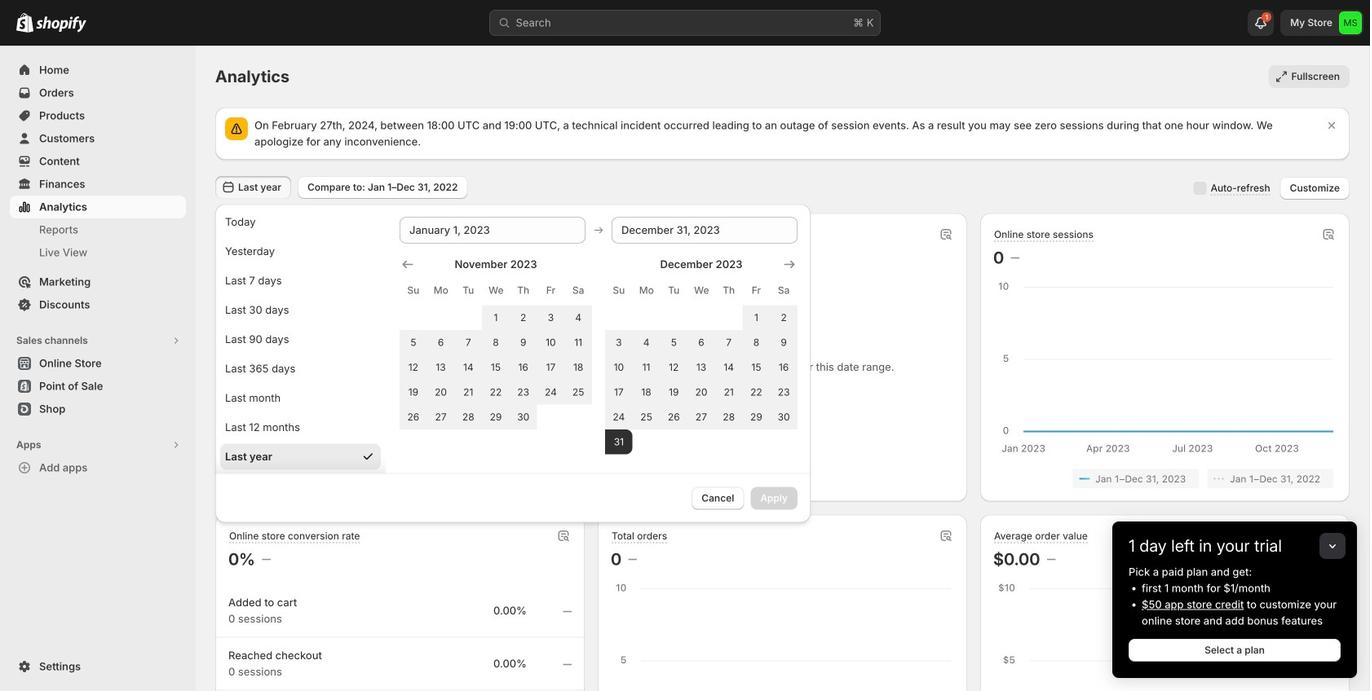 Task type: describe. For each thing, give the bounding box(es) containing it.
thursday element for wednesday element for 1st 'friday' element from right
[[715, 276, 743, 306]]

sunday element for 1st 'friday' element from right
[[605, 276, 633, 306]]

saturday element for 1st 'friday' element
[[565, 276, 592, 306]]

YYYY-MM-DD text field
[[612, 217, 798, 244]]

2 friday element from the left
[[743, 276, 770, 306]]

1 grid from the left
[[400, 257, 592, 430]]

tuesday element for monday element for 1st 'friday' element from right sunday element
[[660, 276, 688, 306]]

monday element for 1st 'friday' element from right sunday element
[[633, 276, 660, 306]]

my store image
[[1340, 11, 1363, 34]]

thursday element for wednesday element related to 1st 'friday' element
[[510, 276, 537, 306]]

wednesday element for 1st 'friday' element
[[482, 276, 510, 306]]

YYYY-MM-DD text field
[[400, 217, 586, 244]]

monday element for 1st 'friday' element sunday element
[[427, 276, 455, 306]]



Task type: locate. For each thing, give the bounding box(es) containing it.
shopify image
[[36, 16, 86, 32]]

tuesday element down yyyy-mm-dd text field
[[660, 276, 688, 306]]

shopify image
[[16, 13, 33, 32]]

saturday element
[[565, 276, 592, 306], [770, 276, 798, 306]]

0 horizontal spatial sunday element
[[400, 276, 427, 306]]

1 monday element from the left
[[427, 276, 455, 306]]

1 horizontal spatial sunday element
[[605, 276, 633, 306]]

1 wednesday element from the left
[[482, 276, 510, 306]]

2 sunday element from the left
[[605, 276, 633, 306]]

1 thursday element from the left
[[510, 276, 537, 306]]

1 horizontal spatial list
[[997, 470, 1334, 489]]

0 horizontal spatial friday element
[[537, 276, 565, 306]]

1 sunday element from the left
[[400, 276, 427, 306]]

tuesday element for monday element corresponding to 1st 'friday' element sunday element
[[455, 276, 482, 306]]

thursday element down yyyy-mm-dd text field
[[715, 276, 743, 306]]

1 horizontal spatial monday element
[[633, 276, 660, 306]]

1 horizontal spatial thursday element
[[715, 276, 743, 306]]

grid
[[400, 257, 592, 430], [605, 257, 798, 455]]

0 horizontal spatial monday element
[[427, 276, 455, 306]]

0 horizontal spatial saturday element
[[565, 276, 592, 306]]

2 thursday element from the left
[[715, 276, 743, 306]]

sunday element
[[400, 276, 427, 306], [605, 276, 633, 306]]

0 horizontal spatial thursday element
[[510, 276, 537, 306]]

1 horizontal spatial friday element
[[743, 276, 770, 306]]

thursday element down yyyy-mm-dd text box on the left top of page
[[510, 276, 537, 306]]

thursday element
[[510, 276, 537, 306], [715, 276, 743, 306]]

0 horizontal spatial grid
[[400, 257, 592, 430]]

wednesday element
[[482, 276, 510, 306], [688, 276, 715, 306]]

sunday element for 1st 'friday' element
[[400, 276, 427, 306]]

friday element
[[537, 276, 565, 306], [743, 276, 770, 306]]

0 horizontal spatial tuesday element
[[455, 276, 482, 306]]

0 horizontal spatial wednesday element
[[482, 276, 510, 306]]

2 saturday element from the left
[[770, 276, 798, 306]]

0 horizontal spatial list
[[232, 470, 569, 489]]

2 monday element from the left
[[633, 276, 660, 306]]

2 wednesday element from the left
[[688, 276, 715, 306]]

wednesday element for 1st 'friday' element from right
[[688, 276, 715, 306]]

tuesday element
[[455, 276, 482, 306], [660, 276, 688, 306]]

monday element
[[427, 276, 455, 306], [633, 276, 660, 306]]

2 grid from the left
[[605, 257, 798, 455]]

saturday element for 1st 'friday' element from right
[[770, 276, 798, 306]]

1 horizontal spatial saturday element
[[770, 276, 798, 306]]

2 list from the left
[[997, 470, 1334, 489]]

1 horizontal spatial tuesday element
[[660, 276, 688, 306]]

2 tuesday element from the left
[[660, 276, 688, 306]]

1 saturday element from the left
[[565, 276, 592, 306]]

wednesday element down yyyy-mm-dd text field
[[688, 276, 715, 306]]

1 list from the left
[[232, 470, 569, 489]]

1 horizontal spatial grid
[[605, 257, 798, 455]]

wednesday element down yyyy-mm-dd text box on the left top of page
[[482, 276, 510, 306]]

1 friday element from the left
[[537, 276, 565, 306]]

list
[[232, 470, 569, 489], [997, 470, 1334, 489]]

1 tuesday element from the left
[[455, 276, 482, 306]]

tuesday element down yyyy-mm-dd text box on the left top of page
[[455, 276, 482, 306]]

1 horizontal spatial wednesday element
[[688, 276, 715, 306]]



Task type: vqa. For each thing, say whether or not it's contained in the screenshot.
text field
no



